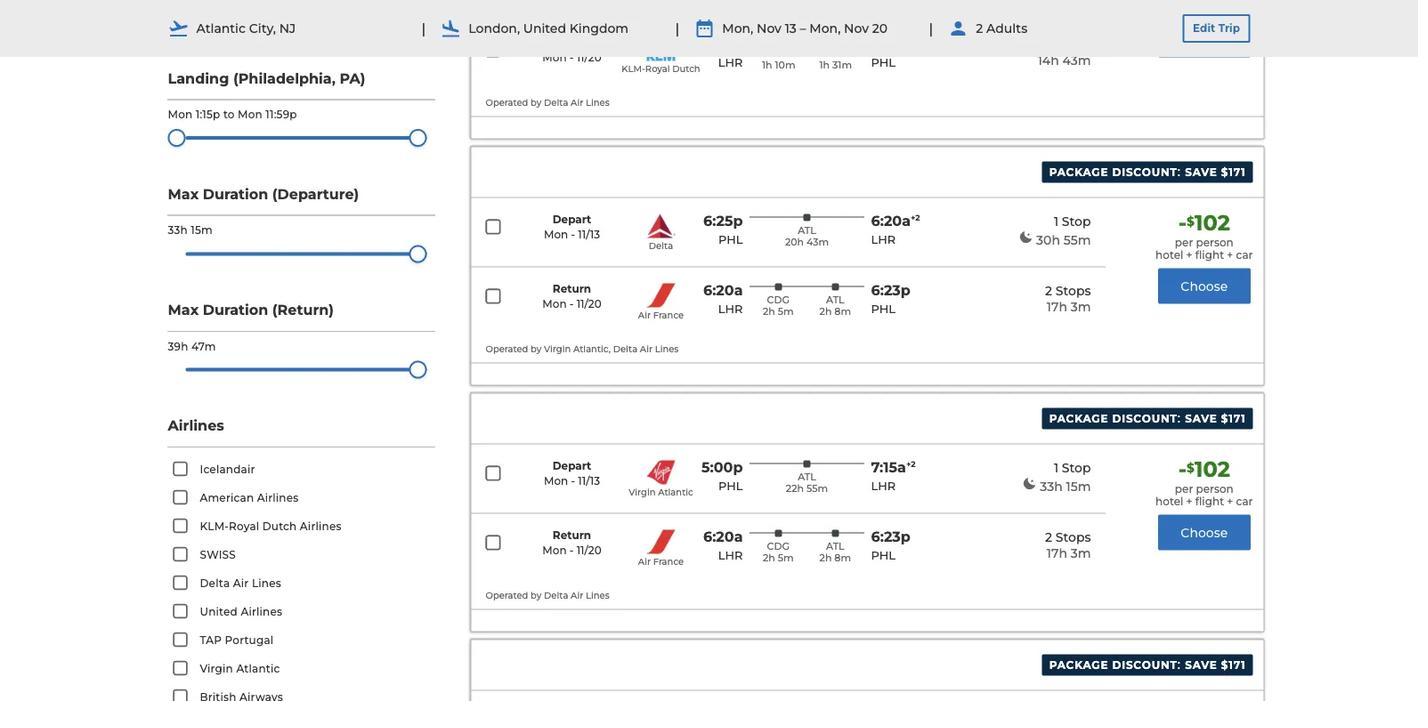 Task type: describe. For each thing, give the bounding box(es) containing it.
return for 6:25p
[[553, 283, 591, 296]]

depart for 6:25p
[[553, 213, 591, 226]]

0 horizontal spatial 15m
[[191, 224, 213, 237]]

klm- for klm-royal dutch airlines
[[200, 520, 229, 533]]

max for max duration (departure)
[[168, 185, 199, 203]]

43m inside 'atl 20h 43m'
[[807, 236, 829, 248]]

klm-royal dutch
[[622, 64, 700, 74]]

$ for 7:15a
[[1187, 460, 1195, 476]]

portugal
[[225, 634, 274, 647]]

0 vertical spatial atlantic
[[196, 21, 246, 36]]

11/13 for 6:25p
[[578, 228, 600, 241]]

1 return mon - 11/20 from the top
[[543, 36, 602, 64]]

102 for 7:15a
[[1195, 457, 1230, 483]]

depart mon - 11/13 for 5:00p
[[544, 460, 600, 488]]

1 horizontal spatial 33h
[[1040, 479, 1063, 494]]

6:30a
[[703, 35, 743, 53]]

6:30a lhr
[[703, 35, 743, 70]]

lhr inside 6:30a lhr
[[718, 56, 743, 70]]

mon for air france logo associated with 6:25p
[[543, 298, 567, 311]]

phl inside the 6:25p phl
[[719, 233, 743, 247]]

3 discount from the top
[[1112, 659, 1178, 672]]

discount for 6:20a
[[1112, 166, 1178, 179]]

dtw
[[823, 47, 848, 59]]

lhr down the 5:00p phl
[[718, 549, 743, 563]]

united airlines
[[200, 606, 282, 619]]

17h for 6:20a
[[1047, 299, 1067, 314]]

2 adults
[[976, 21, 1028, 36]]

2 stops 17h 3m for 6:20a
[[1045, 283, 1091, 314]]

3 package discount : save $171 from the top
[[1049, 658, 1246, 673]]

22h
[[786, 483, 804, 495]]

1 flight from the top
[[1196, 2, 1224, 15]]

1 horizontal spatial 15m
[[1066, 479, 1091, 494]]

1 return from the top
[[553, 36, 591, 49]]

choose for 6:20a
[[1181, 279, 1228, 294]]

1 horizontal spatial 33h 15m
[[1040, 479, 1091, 494]]

–
[[800, 21, 806, 36]]

4:13p phl
[[871, 35, 909, 70]]

london,
[[469, 21, 520, 36]]

39h
[[168, 340, 188, 353]]

+2 for 7:15a
[[906, 460, 916, 470]]

operated for 6:25p
[[486, 344, 528, 355]]

car for 7:15a
[[1236, 495, 1253, 508]]

cdg for 6:25p
[[767, 294, 790, 306]]

landing
[[168, 69, 229, 87]]

1 choose button from the top
[[1158, 22, 1251, 57]]

icelandair
[[200, 463, 255, 476]]

2 horizontal spatial virgin
[[629, 488, 656, 498]]

per for 6:20a
[[1175, 236, 1193, 249]]

american airlines
[[200, 492, 299, 505]]

6:25p phl
[[703, 212, 743, 247]]

(departure)
[[272, 185, 359, 203]]

klm-royal dutch airlines
[[200, 520, 342, 533]]

person for 6:20a
[[1196, 236, 1234, 249]]

atl inside 'atl 20h 43m'
[[798, 224, 816, 236]]

choose button for 6:20a
[[1158, 268, 1251, 304]]

11/20 for 5:00p
[[577, 544, 602, 557]]

1 horizontal spatial virgin
[[544, 344, 571, 355]]

trip
[[1219, 22, 1240, 35]]

nj
[[279, 21, 296, 36]]

30h
[[1036, 232, 1060, 248]]

5:00p
[[702, 459, 743, 476]]

phl for air france logo associated with 5:00p
[[871, 549, 896, 563]]

stop for 7:15a
[[1062, 460, 1091, 476]]

2 stops 17h 3m for 7:15a
[[1045, 530, 1091, 561]]

$171 for 6:20a
[[1221, 166, 1246, 179]]

0 vertical spatial 2
[[976, 21, 983, 36]]

6:20a for 7:15a
[[703, 529, 743, 546]]

2 vertical spatial virgin
[[200, 663, 233, 676]]

11/20 for 6:25p
[[577, 298, 602, 311]]

package for 7:15a
[[1049, 413, 1109, 426]]

atl 22h 55m
[[786, 471, 828, 495]]

1 mon, from the left
[[722, 21, 753, 36]]

: for 7:15a
[[1178, 411, 1181, 426]]

14h
[[1038, 53, 1059, 68]]

17h for 7:15a
[[1047, 546, 1067, 561]]

0 vertical spatial 55m
[[1064, 232, 1091, 248]]

max for max duration (return)
[[168, 301, 199, 319]]

1 for 7:15a
[[1054, 460, 1059, 476]]

11:59p
[[266, 108, 297, 121]]

3 package from the top
[[1049, 659, 1109, 672]]

1 vertical spatial virgin atlantic
[[200, 663, 280, 676]]

klm- for klm-royal dutch
[[622, 64, 645, 74]]

1 car from the top
[[1236, 2, 1253, 15]]

55m inside "atl 22h 55m"
[[807, 483, 828, 495]]

by for 6:25p
[[531, 344, 542, 355]]

london, united kingdom
[[469, 21, 629, 36]]

2 nov from the left
[[844, 21, 869, 36]]

person for 7:15a
[[1196, 483, 1234, 496]]

stops for 6:20a
[[1056, 283, 1091, 298]]

tap portugal
[[200, 634, 274, 647]]

royal for klm-royal dutch
[[645, 64, 670, 74]]

47m
[[191, 340, 216, 353]]

5:00p phl
[[702, 459, 743, 494]]

cdg for 5:00p
[[767, 541, 790, 553]]

1 vertical spatial atlantic
[[658, 488, 693, 498]]

mon for virgin atlantic logo
[[544, 475, 568, 488]]

landing (philadelphia, pa)
[[168, 69, 365, 87]]

$171 for 7:15a
[[1221, 413, 1246, 426]]

6:23p phl for 7:15a
[[871, 529, 911, 563]]

3m for 6:20a
[[1071, 299, 1091, 314]]

atl down "atl 22h 55m"
[[826, 541, 845, 553]]

royal for klm-royal dutch airlines
[[229, 520, 259, 533]]

6:20a lhr for 5:00p
[[703, 529, 743, 563]]

(return)
[[272, 301, 334, 319]]

hotel for 6:20a
[[1156, 249, 1184, 262]]

1 nov from the left
[[757, 21, 782, 36]]

swiss
[[200, 549, 236, 562]]

1 horizontal spatial 43m
[[1063, 53, 1091, 68]]

save for 6:20a
[[1185, 166, 1218, 179]]

(philadelphia,
[[233, 69, 336, 87]]

operated by virgin atlantic, delta air lines
[[486, 344, 679, 355]]

3 $171 from the top
[[1221, 659, 1246, 672]]

6:20a +2
[[871, 212, 920, 230]]

- $ 102 per person hotel + flight + car for 7:15a
[[1156, 457, 1253, 508]]

dutch for klm-royal dutch
[[672, 64, 700, 74]]

0 horizontal spatial 33h 15m
[[168, 224, 213, 237]]

flight for 6:20a
[[1196, 249, 1224, 262]]

0 vertical spatial 6:20a
[[871, 212, 911, 230]]

package discount : save $171 for 7:15a
[[1049, 411, 1246, 426]]

11/13 for 5:00p
[[578, 475, 600, 488]]

lhr down 6:20a +2
[[871, 233, 896, 247]]

tap
[[200, 634, 222, 647]]

choose button for 7:15a
[[1158, 515, 1251, 551]]

3 : from the top
[[1178, 658, 1181, 673]]

1 horizontal spatial virgin atlantic
[[629, 488, 693, 498]]

stop for 6:20a
[[1062, 214, 1091, 229]]

ams
[[768, 47, 790, 59]]

2 for 6:20a
[[1045, 283, 1052, 298]]

hotel + flight + car
[[1156, 2, 1253, 15]]

1 stop for 7:15a
[[1054, 460, 1091, 476]]

return mon - 11/20 for 6:25p
[[543, 283, 602, 311]]

1 stop for 6:20a
[[1054, 214, 1091, 229]]

atl 2h 8m for 6:20a
[[820, 294, 851, 317]]

20h
[[785, 236, 804, 248]]

discount for 7:15a
[[1112, 413, 1178, 426]]

mon, nov 13 – mon, nov 20
[[722, 21, 888, 36]]

mon 1:15p to mon 11:59p
[[168, 108, 297, 121]]

0 vertical spatial united
[[523, 21, 566, 36]]

city,
[[249, 21, 276, 36]]

american
[[200, 492, 254, 505]]



Task type: locate. For each thing, give the bounding box(es) containing it.
2 vertical spatial flight
[[1196, 495, 1224, 508]]

1 17h from the top
[[1047, 299, 1067, 314]]

1 atl 2h 8m from the top
[[820, 294, 851, 317]]

1 hotel from the top
[[1156, 2, 1184, 15]]

1 stop from the top
[[1062, 214, 1091, 229]]

0 vertical spatial 1 stop
[[1054, 214, 1091, 229]]

royal down the klm-royal dutch airlines logo
[[645, 64, 670, 74]]

1 max from the top
[[168, 185, 199, 203]]

0 vertical spatial 17h
[[1047, 299, 1067, 314]]

6:23p down 6:20a +2
[[871, 282, 911, 299]]

1 vertical spatial hotel
[[1156, 249, 1184, 262]]

1 vertical spatial flight
[[1196, 249, 1224, 262]]

1 vertical spatial france
[[653, 557, 684, 568]]

0 horizontal spatial nov
[[757, 21, 782, 36]]

1 11/13 from the top
[[578, 228, 600, 241]]

2 stop from the top
[[1062, 460, 1091, 476]]

2 11/13 from the top
[[578, 475, 600, 488]]

3 return mon - 11/20 from the top
[[543, 529, 602, 557]]

depart for 5:00p
[[553, 460, 591, 473]]

3 car from the top
[[1236, 495, 1253, 508]]

3 hotel from the top
[[1156, 495, 1184, 508]]

1 6:23p phl from the top
[[871, 282, 911, 317]]

cdg 2h 5m down 22h
[[763, 541, 794, 564]]

0 horizontal spatial 1h
[[762, 59, 772, 71]]

1h for dtw
[[820, 59, 830, 71]]

6:23p phl
[[871, 282, 911, 317], [871, 529, 911, 563]]

2 air france logo image from the top
[[647, 530, 675, 554]]

+
[[1186, 2, 1193, 15], [1227, 2, 1233, 15], [1186, 249, 1193, 262], [1227, 249, 1233, 262], [1186, 495, 1193, 508], [1227, 495, 1233, 508]]

1 vertical spatial 5m
[[778, 552, 794, 564]]

virgin atlantic
[[629, 488, 693, 498], [200, 663, 280, 676]]

2 11/20 from the top
[[577, 298, 602, 311]]

0 vertical spatial 6:20a lhr
[[703, 282, 743, 317]]

1 vertical spatial choose
[[1181, 279, 1228, 294]]

2 vertical spatial $171
[[1221, 659, 1246, 672]]

1 vertical spatial 33h
[[1040, 479, 1063, 494]]

save
[[1185, 166, 1218, 179], [1185, 413, 1218, 426], [1185, 659, 1218, 672]]

0 vertical spatial virgin atlantic
[[629, 488, 693, 498]]

0 vertical spatial operated
[[486, 98, 528, 108]]

5m for 5:00p
[[778, 552, 794, 564]]

atl
[[798, 224, 816, 236], [826, 294, 845, 306], [798, 471, 816, 483], [826, 541, 845, 553]]

cdg 2h 5m down '20h' in the right top of the page
[[763, 294, 794, 317]]

1 by from the top
[[531, 98, 542, 108]]

1 vertical spatial 102
[[1195, 457, 1230, 483]]

0 horizontal spatial 55m
[[807, 483, 828, 495]]

$
[[1187, 214, 1195, 229], [1187, 460, 1195, 476]]

atl 2h 8m
[[820, 294, 851, 317], [820, 541, 851, 564]]

10m
[[775, 59, 796, 71]]

6:20a
[[871, 212, 911, 230], [703, 282, 743, 299], [703, 529, 743, 546]]

1 cdg from the top
[[767, 294, 790, 306]]

dutch for klm-royal dutch airlines
[[262, 520, 297, 533]]

17h
[[1047, 299, 1067, 314], [1047, 546, 1067, 561]]

2 choose from the top
[[1181, 279, 1228, 294]]

0 vertical spatial 15m
[[191, 224, 213, 237]]

: for 6:20a
[[1178, 164, 1181, 179]]

max duration (return), maximum duration slider
[[409, 361, 427, 379]]

0 horizontal spatial virgin atlantic
[[200, 663, 280, 676]]

operated
[[486, 98, 528, 108], [486, 344, 528, 355], [486, 591, 528, 602]]

flight for 7:15a
[[1196, 495, 1224, 508]]

39h 47m
[[168, 340, 216, 353]]

3m for 7:15a
[[1071, 546, 1091, 561]]

stops for 7:15a
[[1056, 530, 1091, 545]]

mon for the klm-royal dutch airlines logo
[[543, 51, 567, 64]]

air france logo image down delta air lines logo
[[647, 284, 675, 308]]

1 vertical spatial choose button
[[1158, 268, 1251, 304]]

air france logo image down virgin atlantic logo
[[647, 530, 675, 554]]

1 vertical spatial 8m
[[835, 552, 851, 564]]

1h left 31m
[[820, 59, 830, 71]]

hotel
[[1156, 2, 1184, 15], [1156, 249, 1184, 262], [1156, 495, 1184, 508]]

1 vertical spatial 15m
[[1066, 479, 1091, 494]]

6:20a lhr down the 6:25p phl
[[703, 282, 743, 317]]

|
[[422, 19, 426, 37], [675, 19, 680, 37], [929, 19, 933, 37]]

0 vertical spatial atl 2h 8m
[[820, 294, 851, 317]]

lines
[[586, 98, 610, 108], [655, 344, 679, 355], [252, 577, 281, 590], [586, 591, 610, 602]]

choose for 7:15a
[[1181, 525, 1228, 540]]

0 vertical spatial cdg
[[767, 294, 790, 306]]

by
[[531, 98, 542, 108], [531, 344, 542, 355], [531, 591, 542, 602]]

6:20a lhr down the 5:00p phl
[[703, 529, 743, 563]]

1 vertical spatial air france
[[638, 557, 684, 568]]

ams 1h 10m
[[762, 47, 796, 71]]

choose button
[[1158, 22, 1251, 57], [1158, 268, 1251, 304], [1158, 515, 1251, 551]]

duration down mon 1:15p to mon 11:59p
[[203, 185, 268, 203]]

5m for 6:25p
[[778, 305, 794, 317]]

stops
[[1056, 283, 1091, 298], [1056, 530, 1091, 545]]

virgin down 'tap'
[[200, 663, 233, 676]]

7:15a
[[871, 459, 906, 476]]

1h
[[762, 59, 772, 71], [820, 59, 830, 71]]

car for 6:20a
[[1236, 249, 1253, 262]]

1 102 from the top
[[1195, 210, 1230, 236]]

1 stops from the top
[[1056, 283, 1091, 298]]

duration
[[203, 185, 268, 203], [203, 301, 268, 319]]

package for 6:20a
[[1049, 166, 1109, 179]]

8m for 7:15a
[[835, 552, 851, 564]]

mon
[[543, 51, 567, 64], [168, 108, 193, 121], [238, 108, 263, 121], [544, 228, 568, 241], [543, 298, 567, 311], [544, 475, 568, 488], [543, 544, 567, 557]]

2 air france from the top
[[638, 557, 684, 568]]

delta air lines logo image
[[647, 214, 675, 238]]

1 depart from the top
[[553, 213, 591, 226]]

atl 2h 8m for 7:15a
[[820, 541, 851, 564]]

cdg 2h 5m for 6:25p
[[763, 294, 794, 317]]

return mon - 11/20 for 5:00p
[[543, 529, 602, 557]]

1 france from the top
[[653, 310, 684, 321]]

0 vertical spatial package discount : save $171
[[1049, 164, 1246, 179]]

0 vertical spatial air france logo image
[[647, 284, 675, 308]]

dtw 1h 31m
[[820, 47, 852, 71]]

dutch down american airlines
[[262, 520, 297, 533]]

3m
[[1071, 299, 1091, 314], [1071, 546, 1091, 561]]

1 vertical spatial save
[[1185, 413, 1218, 426]]

to
[[223, 108, 235, 121]]

delta air lines
[[200, 577, 281, 590]]

1 $ from the top
[[1187, 214, 1195, 229]]

6:20a down the 6:25p phl
[[703, 282, 743, 299]]

1 - $ 102 per person hotel + flight + car from the top
[[1156, 210, 1253, 262]]

0 vertical spatial $
[[1187, 214, 1195, 229]]

| left london,
[[422, 19, 426, 37]]

1 vertical spatial by
[[531, 344, 542, 355]]

atl 20h 43m
[[785, 224, 829, 248]]

0 vertical spatial 6:23p
[[871, 282, 911, 299]]

air france for 5:00p
[[638, 557, 684, 568]]

0 vertical spatial save
[[1185, 166, 1218, 179]]

klm- up swiss
[[200, 520, 229, 533]]

0 vertical spatial depart mon - 11/13
[[544, 213, 600, 241]]

1h for ams
[[762, 59, 772, 71]]

depart mon - 11/13 for 6:25p
[[544, 213, 600, 241]]

max duration (departure), maximum duration slider
[[409, 245, 427, 263]]

1 vertical spatial stop
[[1062, 460, 1091, 476]]

0 vertical spatial 11/20
[[577, 51, 602, 64]]

6:23p for 6:20a
[[871, 282, 911, 299]]

operated by delta air lines for -
[[486, 591, 610, 602]]

| for london, united kingdom
[[422, 19, 426, 37]]

atl down 'atl 20h 43m'
[[826, 294, 845, 306]]

2 flight from the top
[[1196, 249, 1224, 262]]

2 package from the top
[[1049, 413, 1109, 426]]

1 horizontal spatial 1h
[[820, 59, 830, 71]]

2 $ from the top
[[1187, 460, 1195, 476]]

1 for 6:20a
[[1054, 214, 1059, 229]]

102 for 6:20a
[[1195, 210, 1230, 236]]

2 1 from the top
[[1054, 460, 1059, 476]]

11/13 left delta air lines logo
[[578, 228, 600, 241]]

return for 5:00p
[[553, 529, 591, 542]]

2 stops from the top
[[1056, 530, 1091, 545]]

kingdom
[[570, 21, 629, 36]]

15m
[[191, 224, 213, 237], [1066, 479, 1091, 494]]

1h inside dtw 1h 31m
[[820, 59, 830, 71]]

1 6:20a lhr from the top
[[703, 282, 743, 317]]

0 vertical spatial 33h 15m
[[168, 224, 213, 237]]

2 cdg 2h 5m from the top
[[763, 541, 794, 564]]

virgin down virgin atlantic logo
[[629, 488, 656, 498]]

delta
[[544, 98, 568, 108], [649, 241, 673, 252], [613, 344, 638, 355], [200, 577, 230, 590], [544, 591, 568, 602]]

virgin left atlantic,
[[544, 344, 571, 355]]

pa)
[[340, 69, 365, 87]]

1 vertical spatial 11/13
[[578, 475, 600, 488]]

duration for (departure)
[[203, 185, 268, 203]]

+2 inside '7:15a +2'
[[906, 460, 916, 470]]

| for 2 adults
[[929, 19, 933, 37]]

+2 for 6:20a
[[911, 213, 920, 223]]

1 vertical spatial max
[[168, 301, 199, 319]]

united up 'tap'
[[200, 606, 238, 619]]

2 vertical spatial atlantic
[[236, 663, 280, 676]]

2 depart from the top
[[553, 460, 591, 473]]

43m right 14h
[[1063, 53, 1091, 68]]

0 vertical spatial 33h
[[168, 224, 188, 237]]

1 vertical spatial person
[[1196, 483, 1234, 496]]

2 6:20a lhr from the top
[[703, 529, 743, 563]]

max up 39h
[[168, 301, 199, 319]]

2 package discount : save $171 from the top
[[1049, 411, 1246, 426]]

1 1 from the top
[[1054, 214, 1059, 229]]

nov left 20
[[844, 21, 869, 36]]

airlines
[[168, 417, 224, 435], [257, 492, 299, 505], [300, 520, 342, 533], [241, 606, 282, 619]]

1 3m from the top
[[1071, 299, 1091, 314]]

0 vertical spatial person
[[1196, 236, 1234, 249]]

2 - $ 102 per person hotel + flight + car from the top
[[1156, 457, 1253, 508]]

edit
[[1193, 22, 1216, 35]]

depart
[[553, 213, 591, 226], [553, 460, 591, 473]]

2 3m from the top
[[1071, 546, 1091, 561]]

per
[[1175, 236, 1193, 249], [1175, 483, 1193, 496]]

atl inside "atl 22h 55m"
[[798, 471, 816, 483]]

mon for air france logo associated with 5:00p
[[543, 544, 567, 557]]

30h 55m
[[1036, 232, 1091, 248]]

20
[[872, 21, 888, 36]]

2 depart mon - 11/13 from the top
[[544, 460, 600, 488]]

6:23p for 7:15a
[[871, 529, 911, 546]]

save for 7:15a
[[1185, 413, 1218, 426]]

operated by delta air lines for hotel + flight + car
[[486, 98, 610, 108]]

3 | from the left
[[929, 19, 933, 37]]

0 vertical spatial 102
[[1195, 210, 1230, 236]]

phl
[[871, 56, 896, 70], [719, 233, 743, 247], [871, 302, 896, 317], [719, 480, 743, 494], [871, 549, 896, 563]]

2 discount from the top
[[1112, 413, 1178, 426]]

discount
[[1112, 166, 1178, 179], [1112, 413, 1178, 426], [1112, 659, 1178, 672]]

14h 43m
[[1038, 53, 1091, 68]]

1 vertical spatial per
[[1175, 483, 1193, 496]]

2 per from the top
[[1175, 483, 1193, 496]]

0 vertical spatial - $ 102 per person hotel + flight + car
[[1156, 210, 1253, 262]]

klm- down 'kingdom'
[[622, 64, 645, 74]]

5m down '20h' in the right top of the page
[[778, 305, 794, 317]]

2 5m from the top
[[778, 552, 794, 564]]

2 102 from the top
[[1195, 457, 1230, 483]]

0 vertical spatial +2
[[911, 213, 920, 223]]

atlantic left 'city,'
[[196, 21, 246, 36]]

1 person from the top
[[1196, 236, 1234, 249]]

france for 5:00p
[[653, 557, 684, 568]]

1h left 10m
[[762, 59, 772, 71]]

6:20a down the 5:00p phl
[[703, 529, 743, 546]]

55m
[[1064, 232, 1091, 248], [807, 483, 828, 495]]

1 depart mon - 11/13 from the top
[[544, 213, 600, 241]]

lhr down 7:15a
[[871, 480, 896, 494]]

2 return from the top
[[553, 283, 591, 296]]

0 vertical spatial flight
[[1196, 2, 1224, 15]]

5m down 22h
[[778, 552, 794, 564]]

1 vertical spatial package
[[1049, 413, 1109, 426]]

2 8m from the top
[[835, 552, 851, 564]]

phl inside 4:13p phl
[[871, 56, 896, 70]]

1 save from the top
[[1185, 166, 1218, 179]]

adults
[[987, 21, 1028, 36]]

7:15a +2
[[871, 459, 916, 476]]

dutch down the klm-royal dutch airlines logo
[[672, 64, 700, 74]]

2 return mon - 11/20 from the top
[[543, 283, 602, 311]]

1 vertical spatial 3m
[[1071, 546, 1091, 561]]

1 vertical spatial :
[[1178, 411, 1181, 426]]

1 vertical spatial cdg
[[767, 541, 790, 553]]

1 vertical spatial 6:23p phl
[[871, 529, 911, 563]]

virgin atlantic down virgin atlantic logo
[[629, 488, 693, 498]]

royal
[[645, 64, 670, 74], [229, 520, 259, 533]]

atl right the 6:25p phl
[[798, 224, 816, 236]]

2 operated from the top
[[486, 344, 528, 355]]

2 vertical spatial 2
[[1045, 530, 1052, 545]]

hotel for 7:15a
[[1156, 495, 1184, 508]]

3 11/20 from the top
[[577, 544, 602, 557]]

11/13
[[578, 228, 600, 241], [578, 475, 600, 488]]

6:25p
[[703, 212, 743, 230]]

lhr down the 6:25p phl
[[718, 302, 743, 317]]

| up the klm-royal dutch airlines logo
[[675, 19, 680, 37]]

3 flight from the top
[[1196, 495, 1224, 508]]

1 duration from the top
[[203, 185, 268, 203]]

max duration (departure)
[[168, 185, 359, 203]]

3 operated from the top
[[486, 591, 528, 602]]

0 vertical spatial return
[[553, 36, 591, 49]]

33h 15m
[[168, 224, 213, 237], [1040, 479, 1091, 494]]

2 17h from the top
[[1047, 546, 1067, 561]]

2 save from the top
[[1185, 413, 1218, 426]]

air france
[[638, 310, 684, 321], [638, 557, 684, 568]]

6:20a right 'atl 20h 43m'
[[871, 212, 911, 230]]

1 vertical spatial +2
[[906, 460, 916, 470]]

2 for 7:15a
[[1045, 530, 1052, 545]]

nov left 13
[[757, 21, 782, 36]]

air france logo image for 6:25p
[[647, 284, 675, 308]]

6:23p phl down 6:20a +2
[[871, 282, 911, 317]]

1 vertical spatial stops
[[1056, 530, 1091, 545]]

3 save from the top
[[1185, 659, 1218, 672]]

cdg down '20h' in the right top of the page
[[767, 294, 790, 306]]

2 cdg from the top
[[767, 541, 790, 553]]

2 | from the left
[[675, 19, 680, 37]]

0 vertical spatial duration
[[203, 185, 268, 203]]

landing (philadelphia, pa), earliest time slider
[[168, 129, 186, 147]]

6:20a for 6:20a
[[703, 282, 743, 299]]

1 vertical spatial 43m
[[807, 236, 829, 248]]

1 vertical spatial $171
[[1221, 413, 1246, 426]]

6:23p down 7:15a
[[871, 529, 911, 546]]

1 discount from the top
[[1112, 166, 1178, 179]]

43m right '20h' in the right top of the page
[[807, 236, 829, 248]]

air france logo image for 5:00p
[[647, 530, 675, 554]]

2 vertical spatial hotel
[[1156, 495, 1184, 508]]

edit trip
[[1193, 22, 1240, 35]]

2 hotel from the top
[[1156, 249, 1184, 262]]

8m for 6:20a
[[835, 305, 851, 317]]

royal down american airlines
[[229, 520, 259, 533]]

1 choose from the top
[[1181, 32, 1228, 47]]

2 2 stops 17h 3m from the top
[[1045, 530, 1091, 561]]

phl for the klm-royal dutch airlines logo
[[871, 56, 896, 70]]

2 car from the top
[[1236, 249, 1253, 262]]

- $ 102 per person hotel + flight + car for 6:20a
[[1156, 210, 1253, 262]]

11/13 left virgin atlantic logo
[[578, 475, 600, 488]]

1 vertical spatial 55m
[[807, 483, 828, 495]]

atlantic down virgin atlantic logo
[[658, 488, 693, 498]]

landing (philadelphia, pa), latest time slider
[[409, 129, 427, 147]]

2
[[976, 21, 983, 36], [1045, 283, 1052, 298], [1045, 530, 1052, 545]]

dutch
[[672, 64, 700, 74], [262, 520, 297, 533]]

1 | from the left
[[422, 19, 426, 37]]

1 vertical spatial return mon - 11/20
[[543, 283, 602, 311]]

$ for 6:20a
[[1187, 214, 1195, 229]]

cdg down 22h
[[767, 541, 790, 553]]

duration up 47m
[[203, 301, 268, 319]]

| right 4:13p
[[929, 19, 933, 37]]

atl 2h 8m down "atl 22h 55m"
[[820, 541, 851, 564]]

3 return from the top
[[553, 529, 591, 542]]

0 vertical spatial depart
[[553, 213, 591, 226]]

edit trip button
[[1183, 14, 1251, 43]]

air france logo image
[[647, 284, 675, 308], [647, 530, 675, 554]]

1 air france logo image from the top
[[647, 284, 675, 308]]

mon, left 13
[[722, 21, 753, 36]]

atlantic,
[[573, 344, 611, 355]]

virgin atlantic down tap portugal at the left bottom of page
[[200, 663, 280, 676]]

0 vertical spatial 8m
[[835, 305, 851, 317]]

1 vertical spatial 2
[[1045, 283, 1052, 298]]

return mon - 11/20
[[543, 36, 602, 64], [543, 283, 602, 311], [543, 529, 602, 557]]

6:23p phl for 6:20a
[[871, 282, 911, 317]]

2 person from the top
[[1196, 483, 1234, 496]]

1 package from the top
[[1049, 166, 1109, 179]]

5m
[[778, 305, 794, 317], [778, 552, 794, 564]]

1 2 stops 17h 3m from the top
[[1045, 283, 1091, 314]]

+2 inside 6:20a +2
[[911, 213, 920, 223]]

2 6:23p phl from the top
[[871, 529, 911, 563]]

1 air france from the top
[[638, 310, 684, 321]]

atlantic city, nj
[[196, 21, 296, 36]]

1
[[1054, 214, 1059, 229], [1054, 460, 1059, 476]]

2 1h from the left
[[820, 59, 830, 71]]

1 horizontal spatial 55m
[[1064, 232, 1091, 248]]

6:20a lhr for 6:25p
[[703, 282, 743, 317]]

1 vertical spatial dutch
[[262, 520, 297, 533]]

depart mon - 11/13
[[544, 213, 600, 241], [544, 460, 600, 488]]

max down landing (philadelphia, pa), earliest time slider
[[168, 185, 199, 203]]

by for 5:00p
[[531, 591, 542, 602]]

$171
[[1221, 166, 1246, 179], [1221, 413, 1246, 426], [1221, 659, 1246, 672]]

1 vertical spatial depart mon - 11/13
[[544, 460, 600, 488]]

1 vertical spatial return
[[553, 283, 591, 296]]

2 choose button from the top
[[1158, 268, 1251, 304]]

1 operated from the top
[[486, 98, 528, 108]]

0 vertical spatial :
[[1178, 164, 1181, 179]]

atlantic
[[196, 21, 246, 36], [658, 488, 693, 498], [236, 663, 280, 676]]

virgin atlantic logo image
[[647, 461, 675, 485]]

2 $171 from the top
[[1221, 413, 1246, 426]]

1 vertical spatial cdg 2h 5m
[[763, 541, 794, 564]]

1 vertical spatial discount
[[1112, 413, 1178, 426]]

virgin
[[544, 344, 571, 355], [629, 488, 656, 498], [200, 663, 233, 676]]

3 choose from the top
[[1181, 525, 1228, 540]]

2 duration from the top
[[203, 301, 268, 319]]

max duration (return)
[[168, 301, 334, 319]]

2 mon, from the left
[[810, 21, 841, 36]]

air france for 6:25p
[[638, 310, 684, 321]]

atl left 7:15a
[[798, 471, 816, 483]]

1:15p
[[196, 108, 220, 121]]

55m right 30h
[[1064, 232, 1091, 248]]

1 11/20 from the top
[[577, 51, 602, 64]]

1 vertical spatial atl 2h 8m
[[820, 541, 851, 564]]

13
[[785, 21, 797, 36]]

| for mon, nov 13 – mon, nov 20
[[675, 19, 680, 37]]

2h
[[763, 305, 775, 317], [820, 305, 832, 317], [763, 552, 775, 564], [820, 552, 832, 564]]

cdg
[[767, 294, 790, 306], [767, 541, 790, 553]]

cdg 2h 5m
[[763, 294, 794, 317], [763, 541, 794, 564]]

duration for (return)
[[203, 301, 268, 319]]

phl inside the 5:00p phl
[[719, 480, 743, 494]]

france
[[653, 310, 684, 321], [653, 557, 684, 568]]

2 vertical spatial operated
[[486, 591, 528, 602]]

1 vertical spatial car
[[1236, 249, 1253, 262]]

atlantic down portugal
[[236, 663, 280, 676]]

1 : from the top
[[1178, 164, 1181, 179]]

2 vertical spatial return
[[553, 529, 591, 542]]

2 vertical spatial package discount : save $171
[[1049, 658, 1246, 673]]

nov
[[757, 21, 782, 36], [844, 21, 869, 36]]

klm-royal dutch airlines logo image
[[647, 37, 675, 61]]

1 5m from the top
[[778, 305, 794, 317]]

1 8m from the top
[[835, 305, 851, 317]]

0 vertical spatial max
[[168, 185, 199, 203]]

2 vertical spatial package
[[1049, 659, 1109, 672]]

2 vertical spatial 6:20a
[[703, 529, 743, 546]]

2 by from the top
[[531, 344, 542, 355]]

1 vertical spatial depart
[[553, 460, 591, 473]]

cdg 2h 5m for 5:00p
[[763, 541, 794, 564]]

2 vertical spatial car
[[1236, 495, 1253, 508]]

6:23p phl down 7:15a
[[871, 529, 911, 563]]

1h inside ams 1h 10m
[[762, 59, 772, 71]]

package discount : save $171
[[1049, 164, 1246, 179], [1049, 411, 1246, 426], [1049, 658, 1246, 673]]

1 vertical spatial operated
[[486, 344, 528, 355]]

1 vertical spatial duration
[[203, 301, 268, 319]]

1 1h from the left
[[762, 59, 772, 71]]

43m
[[1063, 53, 1091, 68], [807, 236, 829, 248]]

mon,
[[722, 21, 753, 36], [810, 21, 841, 36]]

4:13p
[[871, 35, 909, 53]]

lhr down 6:30a
[[718, 56, 743, 70]]

0 vertical spatial choose
[[1181, 32, 1228, 47]]

2 operated by delta air lines from the top
[[486, 591, 610, 602]]

atl 2h 8m down 'atl 20h 43m'
[[820, 294, 851, 317]]

0 horizontal spatial 33h
[[168, 224, 188, 237]]

choose
[[1181, 32, 1228, 47], [1181, 279, 1228, 294], [1181, 525, 1228, 540]]

united right london,
[[523, 21, 566, 36]]

0 vertical spatial car
[[1236, 2, 1253, 15]]

2 6:23p from the top
[[871, 529, 911, 546]]

france for 6:25p
[[653, 310, 684, 321]]

1 package discount : save $171 from the top
[[1049, 164, 1246, 179]]

mon, right –
[[810, 21, 841, 36]]

per for 7:15a
[[1175, 483, 1193, 496]]

31m
[[833, 59, 852, 71]]

1 vertical spatial $
[[1187, 460, 1195, 476]]

0 horizontal spatial united
[[200, 606, 238, 619]]

1 vertical spatial virgin
[[629, 488, 656, 498]]

55m right 22h
[[807, 483, 828, 495]]



Task type: vqa. For each thing, say whether or not it's contained in the screenshot.
"CHOOSE"
yes



